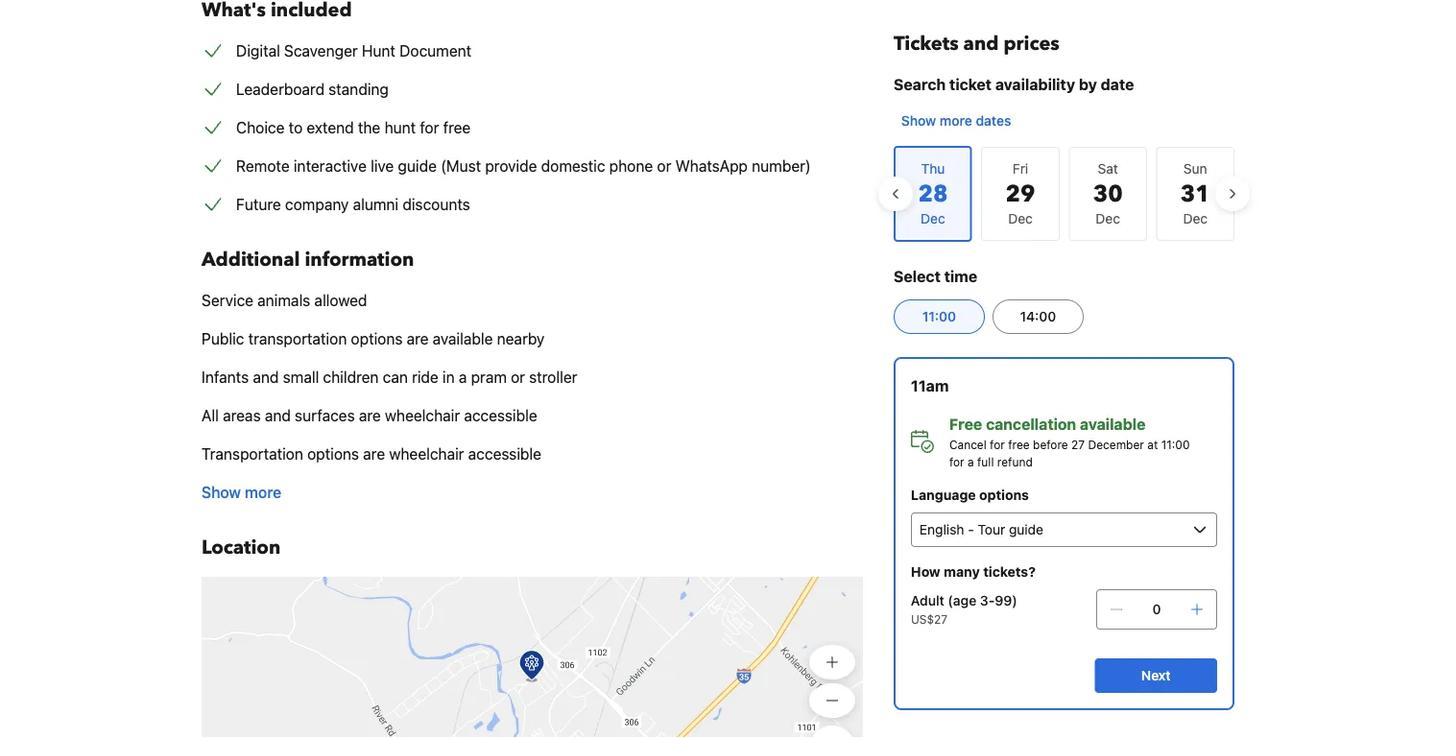 Task type: vqa. For each thing, say whether or not it's contained in the screenshot.
travel.
no



Task type: describe. For each thing, give the bounding box(es) containing it.
surfaces
[[295, 407, 355, 425]]

by
[[1079, 75, 1097, 94]]

leaderboard standing
[[236, 80, 389, 98]]

0 vertical spatial are
[[407, 330, 429, 348]]

options for language
[[979, 487, 1029, 503]]

dec for 31
[[1183, 211, 1208, 227]]

us$27
[[911, 612, 947, 626]]

select
[[894, 267, 941, 286]]

tickets?
[[983, 564, 1036, 580]]

1 horizontal spatial for
[[949, 455, 964, 468]]

next button
[[1095, 659, 1217, 693]]

alumni
[[353, 195, 398, 214]]

99)
[[995, 593, 1017, 609]]

future company alumni discounts
[[236, 195, 470, 214]]

scavenger
[[284, 42, 358, 60]]

fri
[[1013, 161, 1028, 177]]

11am
[[911, 377, 949, 395]]

more for show more dates
[[940, 113, 972, 129]]

choice
[[236, 119, 285, 137]]

how many tickets?
[[911, 564, 1036, 580]]

date
[[1101, 75, 1134, 94]]

sat
[[1098, 161, 1118, 177]]

transportation options are wheelchair accessible
[[202, 445, 541, 463]]

2 horizontal spatial for
[[990, 438, 1005, 451]]

adult
[[911, 593, 944, 609]]

all areas and surfaces are wheelchair accessible
[[202, 407, 537, 425]]

future
[[236, 195, 281, 214]]

sun
[[1183, 161, 1207, 177]]

leaderboard
[[236, 80, 325, 98]]

digital
[[236, 42, 280, 60]]

interactive
[[294, 157, 367, 175]]

hunt
[[384, 119, 416, 137]]

standing
[[329, 80, 389, 98]]

phone
[[609, 157, 653, 175]]

service
[[202, 291, 253, 310]]

free cancellation available cancel for free before 27 december at 11:00 for a full refund
[[949, 415, 1190, 468]]

0 horizontal spatial 11:00
[[922, 309, 956, 324]]

sun 31 dec
[[1181, 161, 1210, 227]]

0 horizontal spatial a
[[459, 368, 467, 386]]

public
[[202, 330, 244, 348]]

availability
[[995, 75, 1075, 94]]

all
[[202, 407, 219, 425]]

0 vertical spatial accessible
[[464, 407, 537, 425]]

dates
[[976, 113, 1011, 129]]

select time
[[894, 267, 977, 286]]

extend
[[307, 119, 354, 137]]

and for infants
[[253, 368, 279, 386]]

2 vertical spatial and
[[265, 407, 291, 425]]

31
[[1181, 178, 1210, 210]]

can
[[383, 368, 408, 386]]

cancellation
[[986, 415, 1076, 433]]

transportation
[[248, 330, 347, 348]]

remote
[[236, 157, 290, 175]]

search ticket availability by date
[[894, 75, 1134, 94]]

show more
[[202, 483, 281, 502]]

language options
[[911, 487, 1029, 503]]

nearby
[[497, 330, 545, 348]]

cancel
[[949, 438, 987, 451]]

public transportation options are available nearby
[[202, 330, 545, 348]]

digital scavenger hunt document
[[236, 42, 472, 60]]

how
[[911, 564, 940, 580]]

language
[[911, 487, 976, 503]]

show more dates button
[[894, 104, 1019, 138]]

1 vertical spatial accessible
[[468, 445, 541, 463]]

small
[[283, 368, 319, 386]]

additional
[[202, 247, 300, 273]]

service animals allowed
[[202, 291, 367, 310]]

11:00 inside free cancellation available cancel for free before 27 december at 11:00 for a full refund
[[1161, 438, 1190, 451]]

next
[[1141, 668, 1171, 683]]

discounts
[[403, 195, 470, 214]]

whatsapp
[[675, 157, 748, 175]]

dec for 29
[[1008, 211, 1033, 227]]

stroller
[[529, 368, 577, 386]]

pram
[[471, 368, 507, 386]]



Task type: locate. For each thing, give the bounding box(es) containing it.
and left small
[[253, 368, 279, 386]]

guide
[[398, 157, 437, 175]]

and right 'areas'
[[265, 407, 291, 425]]

0 horizontal spatial or
[[511, 368, 525, 386]]

areas
[[223, 407, 261, 425]]

(must
[[441, 157, 481, 175]]

children
[[323, 368, 379, 386]]

0 horizontal spatial available
[[433, 330, 493, 348]]

for
[[420, 119, 439, 137], [990, 438, 1005, 451], [949, 455, 964, 468]]

1 dec from the left
[[1008, 211, 1033, 227]]

location
[[202, 535, 281, 561]]

0 vertical spatial and
[[963, 31, 999, 57]]

2 vertical spatial options
[[979, 487, 1029, 503]]

refund
[[997, 455, 1033, 468]]

map region
[[129, 526, 866, 738]]

1 horizontal spatial 11:00
[[1161, 438, 1190, 451]]

1 vertical spatial for
[[990, 438, 1005, 451]]

1 horizontal spatial or
[[657, 157, 671, 175]]

are
[[407, 330, 429, 348], [359, 407, 381, 425], [363, 445, 385, 463]]

0 horizontal spatial more
[[245, 483, 281, 502]]

fri 29 dec
[[1006, 161, 1035, 227]]

2 vertical spatial are
[[363, 445, 385, 463]]

1 vertical spatial wheelchair
[[389, 445, 464, 463]]

the
[[358, 119, 380, 137]]

options down refund
[[979, 487, 1029, 503]]

infants
[[202, 368, 249, 386]]

1 vertical spatial show
[[202, 483, 241, 502]]

11:00
[[922, 309, 956, 324], [1161, 438, 1190, 451]]

11:00 down select time
[[922, 309, 956, 324]]

0 vertical spatial wheelchair
[[385, 407, 460, 425]]

allowed
[[314, 291, 367, 310]]

available up december
[[1080, 415, 1146, 433]]

27
[[1071, 438, 1085, 451]]

domestic
[[541, 157, 605, 175]]

show
[[901, 113, 936, 129], [202, 483, 241, 502]]

more for show more
[[245, 483, 281, 502]]

3 dec from the left
[[1183, 211, 1208, 227]]

1 horizontal spatial dec
[[1096, 211, 1120, 227]]

14:00
[[1020, 309, 1056, 324]]

more inside show more dates button
[[940, 113, 972, 129]]

1 horizontal spatial a
[[968, 455, 974, 468]]

and up ticket
[[963, 31, 999, 57]]

show inside button
[[202, 483, 241, 502]]

0
[[1152, 601, 1161, 617]]

and for tickets
[[963, 31, 999, 57]]

options
[[351, 330, 403, 348], [307, 445, 359, 463], [979, 487, 1029, 503]]

3-
[[980, 593, 995, 609]]

dec
[[1008, 211, 1033, 227], [1096, 211, 1120, 227], [1183, 211, 1208, 227]]

11:00 right at
[[1161, 438, 1190, 451]]

show more button
[[202, 481, 281, 504]]

1 vertical spatial available
[[1080, 415, 1146, 433]]

more
[[940, 113, 972, 129], [245, 483, 281, 502]]

a
[[459, 368, 467, 386], [968, 455, 974, 468]]

available
[[433, 330, 493, 348], [1080, 415, 1146, 433]]

a right the in at the left of page
[[459, 368, 467, 386]]

are up transportation options are wheelchair accessible
[[359, 407, 381, 425]]

free
[[443, 119, 471, 137], [1008, 438, 1030, 451]]

1 horizontal spatial free
[[1008, 438, 1030, 451]]

for down cancel at the right bottom
[[949, 455, 964, 468]]

wheelchair down "ride"
[[385, 407, 460, 425]]

0 vertical spatial 11:00
[[922, 309, 956, 324]]

0 vertical spatial show
[[901, 113, 936, 129]]

transportation
[[202, 445, 303, 463]]

document
[[399, 42, 472, 60]]

dec inside sat 30 dec
[[1096, 211, 1120, 227]]

in
[[443, 368, 455, 386]]

1 vertical spatial a
[[968, 455, 974, 468]]

region
[[878, 138, 1250, 250]]

1 vertical spatial and
[[253, 368, 279, 386]]

free inside free cancellation available cancel for free before 27 december at 11:00 for a full refund
[[1008, 438, 1030, 451]]

free up (must
[[443, 119, 471, 137]]

are up "ride"
[[407, 330, 429, 348]]

show inside button
[[901, 113, 936, 129]]

0 vertical spatial or
[[657, 157, 671, 175]]

0 vertical spatial a
[[459, 368, 467, 386]]

(age
[[948, 593, 976, 609]]

company
[[285, 195, 349, 214]]

region containing 29
[[878, 138, 1250, 250]]

options up infants and small children can ride in a pram or stroller
[[351, 330, 403, 348]]

before
[[1033, 438, 1068, 451]]

0 horizontal spatial for
[[420, 119, 439, 137]]

sat 30 dec
[[1093, 161, 1123, 227]]

number)
[[752, 157, 811, 175]]

provide
[[485, 157, 537, 175]]

full
[[977, 455, 994, 468]]

at
[[1147, 438, 1158, 451]]

accessible
[[464, 407, 537, 425], [468, 445, 541, 463]]

30
[[1093, 178, 1123, 210]]

2 vertical spatial for
[[949, 455, 964, 468]]

show more dates
[[901, 113, 1011, 129]]

show for show more dates
[[901, 113, 936, 129]]

wheelchair
[[385, 407, 460, 425], [389, 445, 464, 463]]

free
[[949, 415, 982, 433]]

and
[[963, 31, 999, 57], [253, 368, 279, 386], [265, 407, 291, 425]]

a left full on the bottom of page
[[968, 455, 974, 468]]

0 vertical spatial for
[[420, 119, 439, 137]]

dec down the 30
[[1096, 211, 1120, 227]]

are down all areas and surfaces are wheelchair accessible
[[363, 445, 385, 463]]

or right phone at the left
[[657, 157, 671, 175]]

or right pram
[[511, 368, 525, 386]]

1 vertical spatial or
[[511, 368, 525, 386]]

more inside show more button
[[245, 483, 281, 502]]

dec for 30
[[1096, 211, 1120, 227]]

remote interactive live guide (must provide domestic phone or whatsapp number)
[[236, 157, 811, 175]]

0 horizontal spatial dec
[[1008, 211, 1033, 227]]

live
[[371, 157, 394, 175]]

show down transportation
[[202, 483, 241, 502]]

0 horizontal spatial free
[[443, 119, 471, 137]]

options for transportation
[[307, 445, 359, 463]]

prices
[[1004, 31, 1060, 57]]

free up refund
[[1008, 438, 1030, 451]]

show for show more
[[202, 483, 241, 502]]

1 vertical spatial are
[[359, 407, 381, 425]]

0 vertical spatial available
[[433, 330, 493, 348]]

0 horizontal spatial show
[[202, 483, 241, 502]]

1 horizontal spatial available
[[1080, 415, 1146, 433]]

tickets
[[894, 31, 959, 57]]

hunt
[[362, 42, 395, 60]]

1 vertical spatial options
[[307, 445, 359, 463]]

dec inside sun 31 dec
[[1183, 211, 1208, 227]]

2 horizontal spatial dec
[[1183, 211, 1208, 227]]

to
[[289, 119, 303, 137]]

ticket
[[949, 75, 992, 94]]

tickets and prices
[[894, 31, 1060, 57]]

available inside free cancellation available cancel for free before 27 december at 11:00 for a full refund
[[1080, 415, 1146, 433]]

adult (age 3-99) us$27
[[911, 593, 1017, 626]]

options down surfaces
[[307, 445, 359, 463]]

animals
[[257, 291, 310, 310]]

dec inside fri 29 dec
[[1008, 211, 1033, 227]]

for up full on the bottom of page
[[990, 438, 1005, 451]]

additional information
[[202, 247, 414, 273]]

29
[[1006, 178, 1035, 210]]

1 horizontal spatial more
[[940, 113, 972, 129]]

for right hunt
[[420, 119, 439, 137]]

ride
[[412, 368, 438, 386]]

december
[[1088, 438, 1144, 451]]

more left dates
[[940, 113, 972, 129]]

time
[[944, 267, 977, 286]]

show down search
[[901, 113, 936, 129]]

1 vertical spatial 11:00
[[1161, 438, 1190, 451]]

more down transportation
[[245, 483, 281, 502]]

a inside free cancellation available cancel for free before 27 december at 11:00 for a full refund
[[968, 455, 974, 468]]

information
[[305, 247, 414, 273]]

1 horizontal spatial show
[[901, 113, 936, 129]]

available up the in at the left of page
[[433, 330, 493, 348]]

search
[[894, 75, 946, 94]]

1 vertical spatial more
[[245, 483, 281, 502]]

0 vertical spatial options
[[351, 330, 403, 348]]

dec down 29
[[1008, 211, 1033, 227]]

0 vertical spatial free
[[443, 119, 471, 137]]

1 vertical spatial free
[[1008, 438, 1030, 451]]

dec down 31
[[1183, 211, 1208, 227]]

2 dec from the left
[[1096, 211, 1120, 227]]

choice to extend the hunt for free
[[236, 119, 471, 137]]

infants and small children can ride in a pram or stroller
[[202, 368, 577, 386]]

wheelchair down all areas and surfaces are wheelchair accessible
[[389, 445, 464, 463]]

0 vertical spatial more
[[940, 113, 972, 129]]



